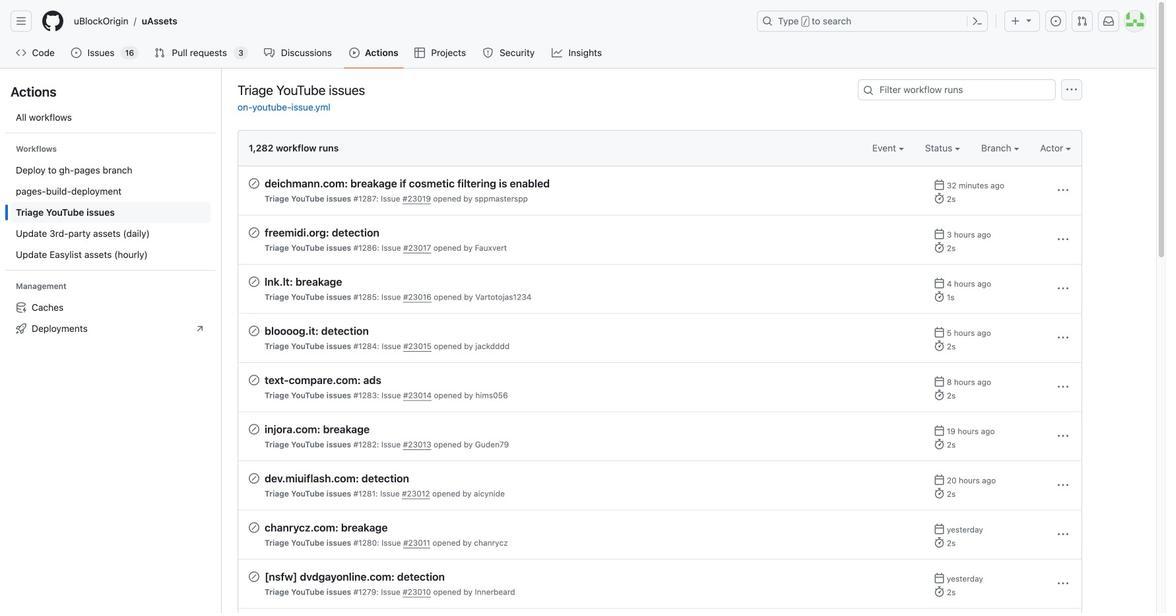 Task type: vqa. For each thing, say whether or not it's contained in the screenshot.
Option
no



Task type: describe. For each thing, give the bounding box(es) containing it.
show options image for fifth calendar image from the top of the page
[[1058, 578, 1068, 589]]

4 calendar image from the top
[[934, 474, 945, 485]]

1 run duration image from the top
[[934, 291, 945, 302]]

skipped image for third calendar image from the top of the page
[[249, 375, 259, 385]]

skipped image for fourth calendar icon from the bottom
[[249, 227, 259, 238]]

show options image for 5th calendar image from the bottom
[[1058, 185, 1068, 196]]

5 calendar image from the top
[[934, 573, 945, 583]]

skipped image for second calendar image from the top
[[249, 277, 259, 287]]

show options image for 3rd calendar icon
[[1058, 431, 1068, 441]]

skipped image for fifth calendar image from the top of the page
[[249, 572, 259, 582]]

show options image for 4th calendar image from the top
[[1058, 480, 1068, 491]]

run duration image for 4th calendar image from the top
[[934, 488, 945, 499]]

1 calendar image from the top
[[934, 180, 945, 190]]

run duration image for third calendar image from the top of the page
[[934, 390, 945, 400]]

shield image
[[483, 48, 493, 58]]

run duration image for 3rd calendar icon
[[934, 439, 945, 449]]

2 calendar image from the top
[[934, 327, 945, 338]]

command palette image
[[972, 16, 983, 26]]

1 vertical spatial list
[[11, 160, 211, 265]]

kebab horizontal image
[[1066, 84, 1077, 95]]

run duration image for 5th calendar image from the bottom
[[934, 193, 945, 204]]

skipped image for 4th calendar image from the top
[[249, 473, 259, 484]]

0 horizontal spatial issue opened image
[[71, 48, 81, 58]]

triangle down image
[[1024, 15, 1034, 25]]

3 run duration image from the top
[[934, 586, 945, 597]]

1 horizontal spatial issue opened image
[[1051, 16, 1061, 26]]

show options image for fourth calendar icon from the bottom
[[1058, 234, 1068, 245]]

show options image for 1st calendar icon from the bottom
[[1058, 529, 1068, 540]]

play image
[[349, 48, 360, 58]]

plus image
[[1010, 16, 1021, 26]]

Filter workflow runs search field
[[858, 79, 1056, 100]]

run duration image for fourth calendar icon from the bottom
[[934, 242, 945, 253]]

table image
[[414, 48, 425, 58]]

show options image for 3rd calendar icon from the bottom of the page
[[1058, 332, 1068, 343]]

skipped image for 3rd calendar icon from the bottom of the page
[[249, 326, 259, 336]]

3 calendar image from the top
[[934, 376, 945, 387]]

show options image for third calendar image from the top of the page
[[1058, 382, 1068, 392]]



Task type: locate. For each thing, give the bounding box(es) containing it.
skipped image for 1st calendar icon from the bottom
[[249, 522, 259, 533]]

skipped image for 5th calendar image from the bottom
[[249, 178, 259, 189]]

git pull request image
[[1077, 16, 1088, 26], [155, 48, 165, 58]]

3 show options image from the top
[[1058, 480, 1068, 491]]

search image
[[863, 85, 874, 96]]

5 run duration image from the top
[[934, 439, 945, 449]]

2 show options image from the top
[[1058, 332, 1068, 343]]

1 vertical spatial git pull request image
[[155, 48, 165, 58]]

6 run duration image from the top
[[934, 488, 945, 499]]

1 run duration image from the top
[[934, 193, 945, 204]]

4 calendar image from the top
[[934, 524, 945, 534]]

show options image
[[1058, 234, 1068, 245], [1058, 332, 1068, 343], [1058, 382, 1068, 392], [1058, 431, 1068, 441], [1058, 529, 1068, 540]]

calendar image
[[934, 229, 945, 239], [934, 327, 945, 338], [934, 425, 945, 436], [934, 524, 945, 534]]

run duration image for 3rd calendar icon from the bottom of the page
[[934, 341, 945, 351]]

4 run duration image from the top
[[934, 390, 945, 400]]

1 horizontal spatial git pull request image
[[1077, 16, 1088, 26]]

2 vertical spatial run duration image
[[934, 586, 945, 597]]

5 skipped image from the top
[[249, 522, 259, 533]]

skipped image
[[249, 178, 259, 189], [249, 227, 259, 238], [249, 326, 259, 336], [249, 424, 259, 435], [249, 522, 259, 533]]

1 show options image from the top
[[1058, 185, 1068, 196]]

run duration image
[[934, 291, 945, 302], [934, 537, 945, 548], [934, 586, 945, 597]]

3 run duration image from the top
[[934, 341, 945, 351]]

graph image
[[552, 48, 562, 58]]

run duration image
[[934, 193, 945, 204], [934, 242, 945, 253], [934, 341, 945, 351], [934, 390, 945, 400], [934, 439, 945, 449], [934, 488, 945, 499]]

show options image
[[1058, 185, 1068, 196], [1058, 283, 1068, 294], [1058, 480, 1068, 491], [1058, 578, 1068, 589]]

list
[[69, 11, 749, 32], [11, 160, 211, 265], [11, 297, 211, 339]]

code image
[[16, 48, 26, 58]]

git pull request image for the leftmost issue opened image
[[155, 48, 165, 58]]

1 skipped image from the top
[[249, 178, 259, 189]]

4 skipped image from the top
[[249, 572, 259, 582]]

2 calendar image from the top
[[934, 278, 945, 288]]

homepage image
[[42, 11, 63, 32]]

git pull request image for rightmost issue opened image
[[1077, 16, 1088, 26]]

4 show options image from the top
[[1058, 431, 1068, 441]]

3 show options image from the top
[[1058, 382, 1068, 392]]

2 show options image from the top
[[1058, 283, 1068, 294]]

2 run duration image from the top
[[934, 537, 945, 548]]

1 calendar image from the top
[[934, 229, 945, 239]]

issue opened image right triangle down image
[[1051, 16, 1061, 26]]

0 vertical spatial list
[[69, 11, 749, 32]]

skipped image
[[249, 277, 259, 287], [249, 375, 259, 385], [249, 473, 259, 484], [249, 572, 259, 582]]

1 show options image from the top
[[1058, 234, 1068, 245]]

0 vertical spatial issue opened image
[[1051, 16, 1061, 26]]

0 vertical spatial git pull request image
[[1077, 16, 1088, 26]]

issue opened image
[[1051, 16, 1061, 26], [71, 48, 81, 58]]

4 show options image from the top
[[1058, 578, 1068, 589]]

issue opened image right the code icon
[[71, 48, 81, 58]]

1 skipped image from the top
[[249, 277, 259, 287]]

notifications image
[[1103, 16, 1114, 26]]

show options image for second calendar image from the top
[[1058, 283, 1068, 294]]

4 skipped image from the top
[[249, 424, 259, 435]]

comment discussion image
[[264, 48, 274, 58]]

0 horizontal spatial git pull request image
[[155, 48, 165, 58]]

2 skipped image from the top
[[249, 227, 259, 238]]

None search field
[[858, 79, 1056, 100]]

3 skipped image from the top
[[249, 326, 259, 336]]

2 run duration image from the top
[[934, 242, 945, 253]]

2 vertical spatial list
[[11, 297, 211, 339]]

calendar image
[[934, 180, 945, 190], [934, 278, 945, 288], [934, 376, 945, 387], [934, 474, 945, 485], [934, 573, 945, 583]]

3 calendar image from the top
[[934, 425, 945, 436]]

skipped image for 3rd calendar icon
[[249, 424, 259, 435]]

1 vertical spatial issue opened image
[[71, 48, 81, 58]]

3 skipped image from the top
[[249, 473, 259, 484]]

0 vertical spatial run duration image
[[934, 291, 945, 302]]

1 vertical spatial run duration image
[[934, 537, 945, 548]]

2 skipped image from the top
[[249, 375, 259, 385]]

5 show options image from the top
[[1058, 529, 1068, 540]]



